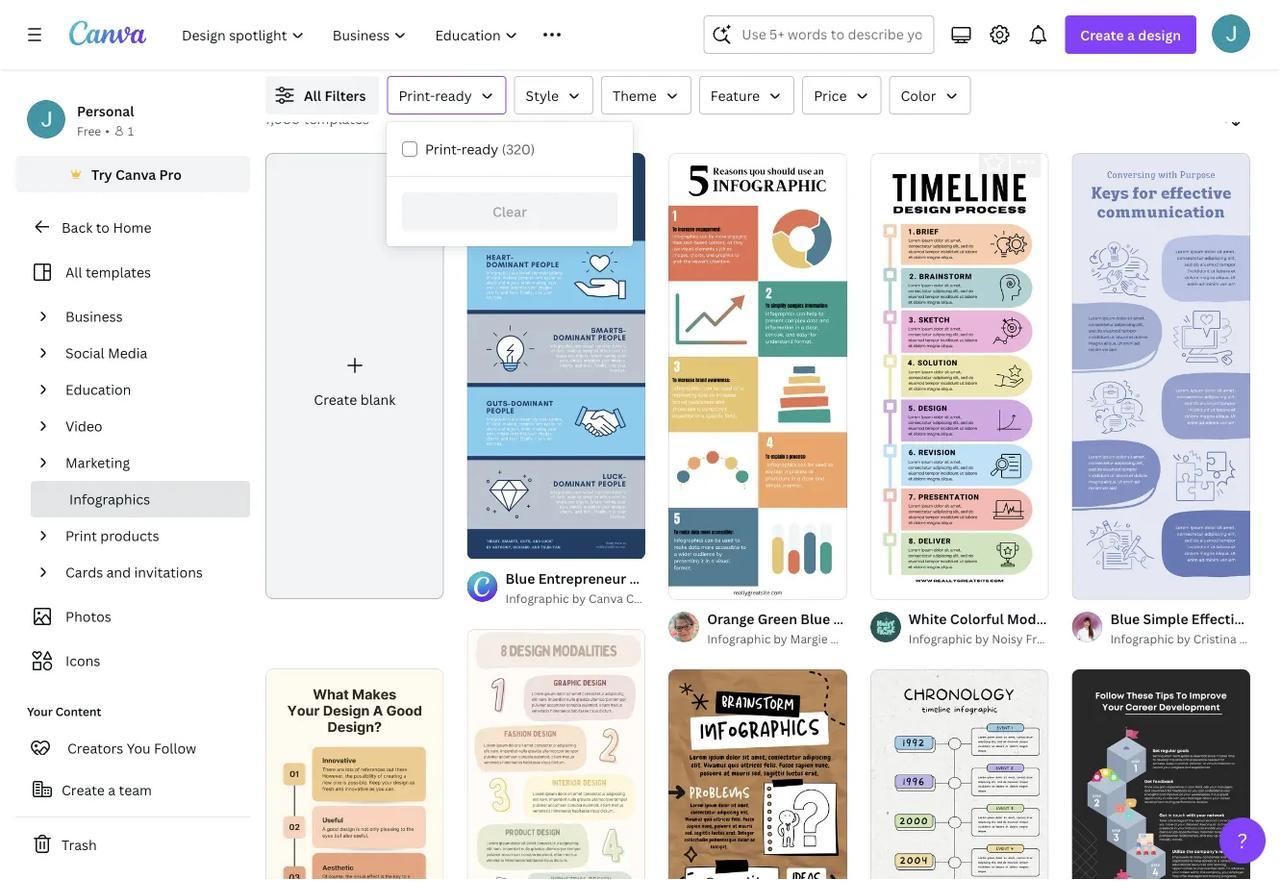 Task type: describe. For each thing, give the bounding box(es) containing it.
cristina
[[1194, 631, 1237, 647]]

business link
[[58, 298, 239, 335]]

your content
[[27, 704, 101, 720]]

print-ready
[[399, 86, 472, 104]]

icons
[[65, 652, 100, 670]]

a for design
[[1128, 25, 1135, 44]]

try canva pro button
[[15, 156, 250, 192]]

(320)
[[502, 140, 535, 158]]

•
[[105, 123, 110, 139]]

create blank link
[[266, 153, 444, 599]]

to
[[96, 218, 110, 236]]

all for all templates
[[65, 263, 82, 281]]

print-ready (320)
[[425, 140, 535, 158]]

invitations
[[134, 563, 203, 582]]

infographic for infographic by noisy frame
[[909, 631, 973, 647]]

templates for all templates
[[86, 263, 151, 281]]

infographic by cristina culubre
[[1111, 631, 1282, 647]]

back
[[62, 218, 93, 236]]

personal
[[77, 102, 134, 120]]

clear button
[[402, 192, 618, 231]]

studio
[[676, 590, 712, 606]]

a for team
[[108, 781, 116, 799]]

blank
[[360, 390, 396, 408]]

clear
[[493, 203, 527, 221]]

cards and invitations
[[65, 563, 203, 582]]

create a design
[[1081, 25, 1181, 44]]

creators you follow link
[[15, 729, 250, 768]]

education
[[65, 381, 131, 399]]

back to home link
[[15, 208, 250, 246]]

by for canva
[[572, 590, 586, 606]]

style
[[526, 86, 559, 104]]

create for create a design
[[1081, 25, 1124, 44]]

infographic by noisy frame link
[[909, 629, 1061, 648]]

theme button
[[601, 76, 692, 114]]

back to home
[[62, 218, 152, 236]]

infographic for infographic by canva creative studio
[[506, 590, 569, 606]]

theme
[[613, 86, 657, 104]]

ready for print-ready (320)
[[462, 140, 499, 158]]

? button
[[1220, 818, 1266, 864]]

icons link
[[27, 643, 239, 679]]

white colorful modern timeline design process infographic image
[[870, 153, 1049, 599]]

dark modern step by step career development tips infographic image
[[1072, 670, 1251, 879]]

media
[[108, 344, 147, 362]]

colorful pastel childish informative organic shapes kids health tips infographic image
[[467, 629, 646, 879]]

pink and green colorful shapes chronology timeline infographic image
[[870, 670, 1049, 879]]

all for all filters
[[304, 86, 321, 104]]

products
[[100, 527, 159, 545]]

by for cristina
[[1177, 631, 1191, 647]]

canva inside 'button'
[[115, 165, 156, 183]]

cards and invitations link
[[58, 554, 239, 591]]

price
[[814, 86, 847, 104]]

marketing link
[[58, 444, 239, 481]]

print-ready button
[[387, 76, 507, 114]]

blue simple effective communication infographic image
[[1072, 153, 1251, 599]]

create for create blank
[[314, 390, 357, 408]]

and
[[106, 563, 131, 582]]

free
[[77, 123, 101, 139]]

color button
[[889, 76, 971, 114]]

design
[[1138, 25, 1181, 44]]

print products
[[65, 527, 159, 545]]

infographic by canva creative studio link
[[506, 589, 712, 608]]

infographics
[[69, 490, 150, 508]]

noisy
[[992, 631, 1023, 647]]

blue entrepreneur personalities business infographic image
[[467, 153, 646, 559]]

pro
[[159, 165, 182, 183]]

print products link
[[58, 518, 239, 554]]

by for noisy
[[975, 631, 989, 647]]

trash link
[[15, 825, 250, 864]]



Task type: vqa. For each thing, say whether or not it's contained in the screenshot.
Canva's BY
yes



Task type: locate. For each thing, give the bounding box(es) containing it.
0 horizontal spatial a
[[108, 781, 116, 799]]

create for create a team
[[62, 781, 105, 799]]

creative
[[626, 590, 673, 606]]

ready inside button
[[435, 86, 472, 104]]

john smith image
[[1212, 14, 1251, 53]]

creators you follow
[[67, 739, 196, 758]]

0 vertical spatial canva
[[115, 165, 156, 183]]

0 vertical spatial ready
[[435, 86, 472, 104]]

ready
[[435, 86, 472, 104], [462, 140, 499, 158]]

infographic for infographic by cristina culubre
[[1111, 631, 1174, 647]]

all up 7,080 templates
[[304, 86, 321, 104]]

2 horizontal spatial infographic
[[1111, 631, 1174, 647]]

1
[[128, 123, 134, 139]]

a inside button
[[108, 781, 116, 799]]

ready left the (320)
[[462, 140, 499, 158]]

1 horizontal spatial canva
[[589, 590, 623, 606]]

price button
[[803, 76, 882, 114]]

create inside "link"
[[314, 390, 357, 408]]

None search field
[[704, 15, 935, 54]]

1 vertical spatial all
[[65, 263, 82, 281]]

try canva pro
[[91, 165, 182, 183]]

templates inside all templates link
[[86, 263, 151, 281]]

a
[[1128, 25, 1135, 44], [108, 781, 116, 799]]

filters
[[325, 86, 366, 104]]

team
[[119, 781, 152, 799]]

create blank
[[314, 390, 396, 408]]

1 vertical spatial print-
[[425, 140, 462, 158]]

education link
[[58, 371, 239, 408]]

color
[[901, 86, 937, 104]]

culubre
[[1240, 631, 1282, 647]]

2 vertical spatial create
[[62, 781, 105, 799]]

video link
[[58, 408, 239, 444]]

marketing
[[65, 454, 130, 472]]

trash
[[62, 836, 97, 854]]

1 horizontal spatial infographic
[[909, 631, 973, 647]]

infographic by cristina culubre link
[[1111, 629, 1282, 648]]

print- inside button
[[399, 86, 435, 104]]

1 horizontal spatial create
[[314, 390, 357, 408]]

frame
[[1026, 631, 1061, 647]]

create down "creators"
[[62, 781, 105, 799]]

0 horizontal spatial templates
[[86, 263, 151, 281]]

style button
[[514, 76, 594, 114]]

follow
[[154, 739, 196, 758]]

content
[[55, 704, 101, 720]]

create a design button
[[1065, 15, 1197, 54]]

ready for print-ready
[[435, 86, 472, 104]]

infographic by noisy frame
[[909, 631, 1061, 647]]

canva
[[115, 165, 156, 183], [589, 590, 623, 606]]

social media
[[65, 344, 147, 362]]

beige and brown minimalist roadmap infographic image
[[266, 669, 444, 879]]

7,080
[[266, 109, 301, 127]]

all templates
[[65, 263, 151, 281]]

1 vertical spatial create
[[314, 390, 357, 408]]

2 horizontal spatial by
[[1177, 631, 1191, 647]]

photos
[[65, 608, 111, 626]]

Search search field
[[742, 16, 922, 53]]

create a team
[[62, 781, 152, 799]]

all filters button
[[266, 76, 379, 114]]

a inside dropdown button
[[1128, 25, 1135, 44]]

1 horizontal spatial templates
[[304, 109, 369, 127]]

by left cristina
[[1177, 631, 1191, 647]]

0 vertical spatial all
[[304, 86, 321, 104]]

creators
[[67, 739, 123, 758]]

all inside button
[[304, 86, 321, 104]]

2 horizontal spatial create
[[1081, 25, 1124, 44]]

1 horizontal spatial all
[[304, 86, 321, 104]]

1 vertical spatial a
[[108, 781, 116, 799]]

1 vertical spatial canva
[[589, 590, 623, 606]]

cards
[[65, 563, 103, 582]]

business
[[65, 307, 123, 326]]

create a blank infographic element
[[266, 153, 444, 599]]

0 vertical spatial print-
[[399, 86, 435, 104]]

create left design at the top right
[[1081, 25, 1124, 44]]

0 horizontal spatial create
[[62, 781, 105, 799]]

0 vertical spatial a
[[1128, 25, 1135, 44]]

Sort by button
[[1212, 99, 1251, 138]]

print- for print-ready
[[399, 86, 435, 104]]

0 horizontal spatial all
[[65, 263, 82, 281]]

all down the back
[[65, 263, 82, 281]]

?
[[1238, 827, 1248, 854]]

templates down back to home
[[86, 263, 151, 281]]

create left blank
[[314, 390, 357, 408]]

you
[[127, 739, 151, 758]]

0 horizontal spatial canva
[[115, 165, 156, 183]]

video
[[65, 417, 103, 435]]

home
[[113, 218, 152, 236]]

all
[[304, 86, 321, 104], [65, 263, 82, 281]]

0 vertical spatial create
[[1081, 25, 1124, 44]]

feature button
[[699, 76, 795, 114]]

infographic by canva creative studio
[[506, 590, 712, 606]]

create inside button
[[62, 781, 105, 799]]

canva right try on the left of page
[[115, 165, 156, 183]]

free •
[[77, 123, 110, 139]]

ready up print-ready (320)
[[435, 86, 472, 104]]

a left design at the top right
[[1128, 25, 1135, 44]]

top level navigation element
[[169, 15, 657, 54], [169, 15, 657, 54]]

photos link
[[27, 598, 239, 635]]

1 vertical spatial ready
[[462, 140, 499, 158]]

social
[[65, 344, 105, 362]]

templates down all filters
[[304, 109, 369, 127]]

0 horizontal spatial infographic
[[506, 590, 569, 606]]

try
[[91, 165, 112, 183]]

by left creative
[[572, 590, 586, 606]]

print
[[65, 527, 97, 545]]

templates
[[304, 109, 369, 127], [86, 263, 151, 281]]

canva left creative
[[589, 590, 623, 606]]

all filters
[[304, 86, 366, 104]]

1 horizontal spatial by
[[975, 631, 989, 647]]

0 vertical spatial templates
[[304, 109, 369, 127]]

print- down print-ready button
[[425, 140, 462, 158]]

orange green blue colorful 5 reasons to use informational infographic image
[[669, 153, 847, 599]]

7,080 templates
[[266, 109, 369, 127]]

create
[[1081, 25, 1124, 44], [314, 390, 357, 408], [62, 781, 105, 799]]

social media link
[[58, 335, 239, 371]]

create inside dropdown button
[[1081, 25, 1124, 44]]

a left team
[[108, 781, 116, 799]]

create a team button
[[15, 771, 250, 809]]

1 vertical spatial templates
[[86, 263, 151, 281]]

templates for 7,080 templates
[[304, 109, 369, 127]]

1 horizontal spatial a
[[1128, 25, 1135, 44]]

print- for print-ready (320)
[[425, 140, 462, 158]]

brown and white doodle brainstorm infographic image
[[669, 670, 847, 879]]

0 horizontal spatial by
[[572, 590, 586, 606]]

print-
[[399, 86, 435, 104], [425, 140, 462, 158]]

by left noisy
[[975, 631, 989, 647]]

feature
[[711, 86, 760, 104]]

infographic
[[506, 590, 569, 606], [909, 631, 973, 647], [1111, 631, 1174, 647]]

print- right filters
[[399, 86, 435, 104]]

your
[[27, 704, 53, 720]]

all templates link
[[27, 254, 239, 291]]



